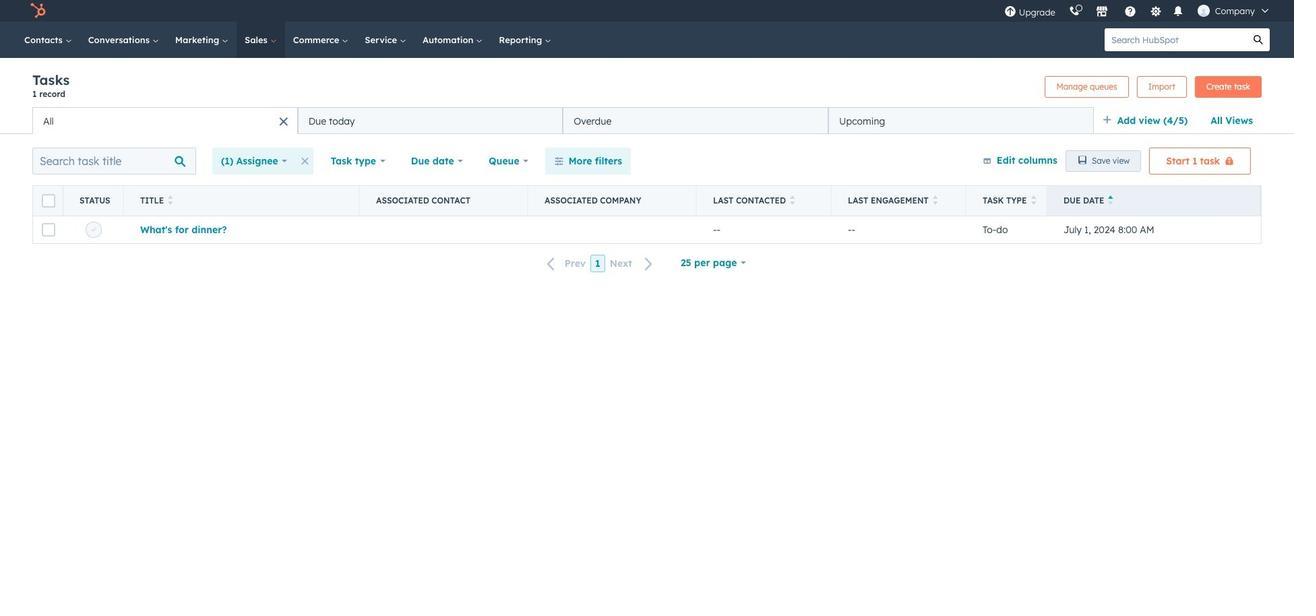 Task type: describe. For each thing, give the bounding box(es) containing it.
pagination navigation
[[539, 255, 661, 273]]

press to sort. image for first press to sort. element from right
[[1031, 195, 1036, 205]]

ascending sort. press to sort descending. element
[[1108, 195, 1113, 206]]

Search task title search field
[[32, 148, 196, 175]]

2 press to sort. image from the left
[[933, 195, 938, 205]]

3 column header from the left
[[360, 186, 528, 216]]

jacob simon image
[[1198, 5, 1210, 17]]

1 press to sort. element from the left
[[168, 195, 173, 206]]

ascending sort. press to sort descending. image
[[1108, 195, 1113, 205]]

4 column header from the left
[[528, 186, 697, 216]]



Task type: locate. For each thing, give the bounding box(es) containing it.
0 horizontal spatial press to sort. image
[[168, 195, 173, 205]]

3 press to sort. element from the left
[[933, 195, 938, 206]]

press to sort. image for 1st press to sort. element from left
[[168, 195, 173, 205]]

2 column header from the left
[[63, 186, 124, 216]]

tab list
[[32, 107, 1094, 134]]

0 horizontal spatial press to sort. image
[[790, 195, 795, 205]]

2 press to sort. image from the left
[[1031, 195, 1036, 205]]

2 press to sort. element from the left
[[790, 195, 795, 206]]

column header
[[33, 186, 63, 216], [63, 186, 124, 216], [360, 186, 528, 216], [528, 186, 697, 216]]

Search HubSpot search field
[[1105, 28, 1247, 51]]

1 column header from the left
[[33, 186, 63, 216]]

press to sort. element
[[168, 195, 173, 206], [790, 195, 795, 206], [933, 195, 938, 206], [1031, 195, 1036, 206]]

menu
[[997, 0, 1278, 22]]

task status: not completed image
[[91, 227, 96, 233]]

1 press to sort. image from the left
[[790, 195, 795, 205]]

1 horizontal spatial press to sort. image
[[933, 195, 938, 205]]

4 press to sort. element from the left
[[1031, 195, 1036, 206]]

press to sort. image
[[168, 195, 173, 205], [1031, 195, 1036, 205]]

press to sort. image
[[790, 195, 795, 205], [933, 195, 938, 205]]

1 press to sort. image from the left
[[168, 195, 173, 205]]

marketplaces image
[[1096, 6, 1108, 18]]

1 horizontal spatial press to sort. image
[[1031, 195, 1036, 205]]

banner
[[32, 71, 1262, 107]]



Task type: vqa. For each thing, say whether or not it's contained in the screenshot.
fourth Press to sort. element
yes



